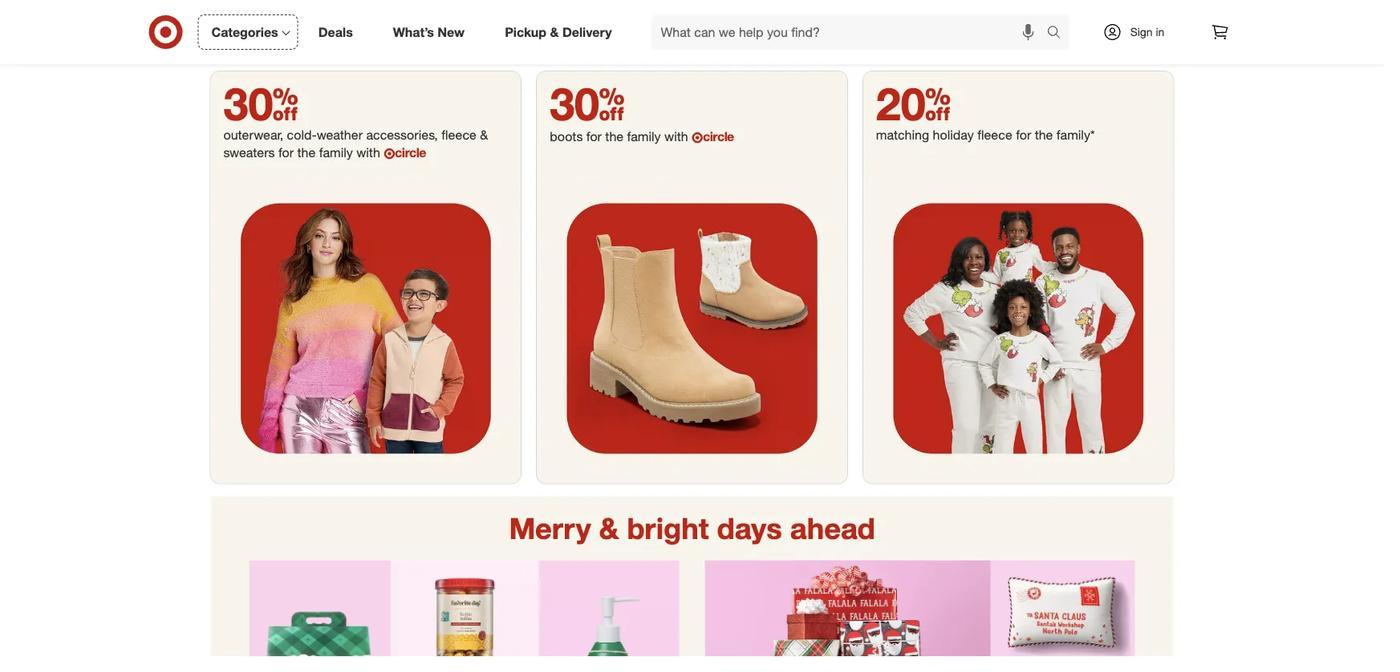 Task type: locate. For each thing, give the bounding box(es) containing it.
sign
[[1130, 25, 1153, 39]]

1 horizontal spatial with
[[664, 129, 688, 144]]

fleece right accessories,
[[442, 127, 476, 143]]

the right boots
[[605, 129, 624, 144]]

& for merry
[[599, 511, 619, 546]]

0 vertical spatial &
[[550, 24, 559, 40]]

0 horizontal spatial for
[[278, 145, 294, 160]]

2 30 from the left
[[550, 77, 625, 131]]

boots for the family with
[[550, 129, 692, 144]]

boots
[[550, 129, 583, 144]]

for left family*
[[1016, 127, 1031, 143]]

what's new
[[393, 24, 465, 40]]

30 for outerwear,
[[223, 77, 298, 131]]

holiday
[[933, 127, 974, 143]]

what's new link
[[379, 14, 485, 50]]

1 30 from the left
[[223, 77, 298, 131]]

2 horizontal spatial &
[[599, 511, 619, 546]]

0 vertical spatial with
[[664, 129, 688, 144]]

for right boots
[[586, 129, 602, 144]]

circle
[[703, 129, 734, 144], [395, 145, 426, 160]]

0 horizontal spatial the
[[297, 145, 316, 160]]

&
[[550, 24, 559, 40], [480, 127, 488, 143], [599, 511, 619, 546]]

sign in
[[1130, 25, 1165, 39]]

search
[[1040, 26, 1078, 41]]

1 vertical spatial &
[[480, 127, 488, 143]]

30
[[223, 77, 298, 131], [550, 77, 625, 131]]

0 horizontal spatial circle
[[395, 145, 426, 160]]

ahead
[[790, 511, 875, 546]]

0 vertical spatial family
[[627, 129, 661, 144]]

1 horizontal spatial circle
[[703, 129, 734, 144]]

family*
[[1057, 127, 1095, 143]]

fleece inside the outerwear, cold-weather accessories, fleece & sweaters for the family with
[[442, 127, 476, 143]]

for down cold- on the left of the page
[[278, 145, 294, 160]]

2 horizontal spatial the
[[1035, 127, 1053, 143]]

1 vertical spatial family
[[319, 145, 353, 160]]

circle for fleece
[[395, 145, 426, 160]]

1 fleece from the left
[[442, 127, 476, 143]]

categories link
[[198, 14, 298, 50]]

bright
[[627, 511, 709, 546]]

2 horizontal spatial for
[[1016, 127, 1031, 143]]

2 fleece from the left
[[978, 127, 1012, 143]]

circle for with
[[703, 129, 734, 144]]

0 horizontal spatial with
[[356, 145, 380, 160]]

outerwear,
[[223, 127, 283, 143]]

1 vertical spatial circle
[[395, 145, 426, 160]]

matching
[[876, 127, 929, 143]]

& for pickup
[[550, 24, 559, 40]]

delivery
[[562, 24, 612, 40]]

0 horizontal spatial &
[[480, 127, 488, 143]]

deals
[[318, 24, 353, 40]]

with
[[664, 129, 688, 144], [356, 145, 380, 160]]

30 down delivery
[[550, 77, 625, 131]]

1 horizontal spatial family
[[627, 129, 661, 144]]

the
[[1035, 127, 1053, 143], [605, 129, 624, 144], [297, 145, 316, 160]]

family right boots
[[627, 129, 661, 144]]

1 horizontal spatial &
[[550, 24, 559, 40]]

the down cold- on the left of the page
[[297, 145, 316, 160]]

family down weather
[[319, 145, 353, 160]]

fleece right holiday
[[978, 127, 1012, 143]]

0 horizontal spatial fleece
[[442, 127, 476, 143]]

1 horizontal spatial fleece
[[978, 127, 1012, 143]]

0 horizontal spatial family
[[319, 145, 353, 160]]

2 vertical spatial &
[[599, 511, 619, 546]]

deals link
[[305, 14, 373, 50]]

1 horizontal spatial the
[[605, 129, 624, 144]]

pickup
[[505, 24, 547, 40]]

family
[[627, 129, 661, 144], [319, 145, 353, 160]]

0 horizontal spatial 30
[[223, 77, 298, 131]]

for
[[1016, 127, 1031, 143], [586, 129, 602, 144], [278, 145, 294, 160]]

30 for boots
[[550, 77, 625, 131]]

0 vertical spatial circle
[[703, 129, 734, 144]]

1 horizontal spatial 30
[[550, 77, 625, 131]]

days
[[717, 511, 782, 546]]

sign in link
[[1089, 14, 1190, 50]]

the left family*
[[1035, 127, 1053, 143]]

fleece
[[442, 127, 476, 143], [978, 127, 1012, 143]]

30 up sweaters at the left top
[[223, 77, 298, 131]]

What can we help you find? suggestions appear below search field
[[651, 14, 1051, 50]]

1 horizontal spatial for
[[586, 129, 602, 144]]

1 vertical spatial with
[[356, 145, 380, 160]]



Task type: vqa. For each thing, say whether or not it's contained in the screenshot.
Food within the Purina Fancy Feast Classic Paté Gourmet Wet Cat Food Poultry Chicken, Turkey & Beef Collection - 3oz
no



Task type: describe. For each thing, give the bounding box(es) containing it.
merry
[[509, 511, 591, 546]]

accessories,
[[366, 127, 438, 143]]

the inside 20 matching holiday fleece for the family*
[[1035, 127, 1053, 143]]

for inside 20 matching holiday fleece for the family*
[[1016, 127, 1031, 143]]

pickup & delivery
[[505, 24, 612, 40]]

& inside the outerwear, cold-weather accessories, fleece & sweaters for the family with
[[480, 127, 488, 143]]

20
[[876, 77, 951, 131]]

sweaters
[[223, 145, 275, 160]]

cold-
[[287, 127, 317, 143]]

family inside the outerwear, cold-weather accessories, fleece & sweaters for the family with
[[319, 145, 353, 160]]

search button
[[1040, 14, 1078, 53]]

20 matching holiday fleece for the family*
[[876, 77, 1099, 143]]

fleece inside 20 matching holiday fleece for the family*
[[978, 127, 1012, 143]]

the inside the outerwear, cold-weather accessories, fleece & sweaters for the family with
[[297, 145, 316, 160]]

weather
[[317, 127, 363, 143]]

pickup & delivery link
[[491, 14, 632, 50]]

cozy up & save image
[[211, 0, 1174, 59]]

for inside the outerwear, cold-weather accessories, fleece & sweaters for the family with
[[278, 145, 294, 160]]

what's
[[393, 24, 434, 40]]

merry & bright days ahead
[[509, 511, 875, 546]]

in
[[1156, 25, 1165, 39]]

categories
[[211, 24, 278, 40]]

with inside the outerwear, cold-weather accessories, fleece & sweaters for the family with
[[356, 145, 380, 160]]

new
[[438, 24, 465, 40]]

outerwear, cold-weather accessories, fleece & sweaters for the family with
[[223, 127, 488, 160]]



